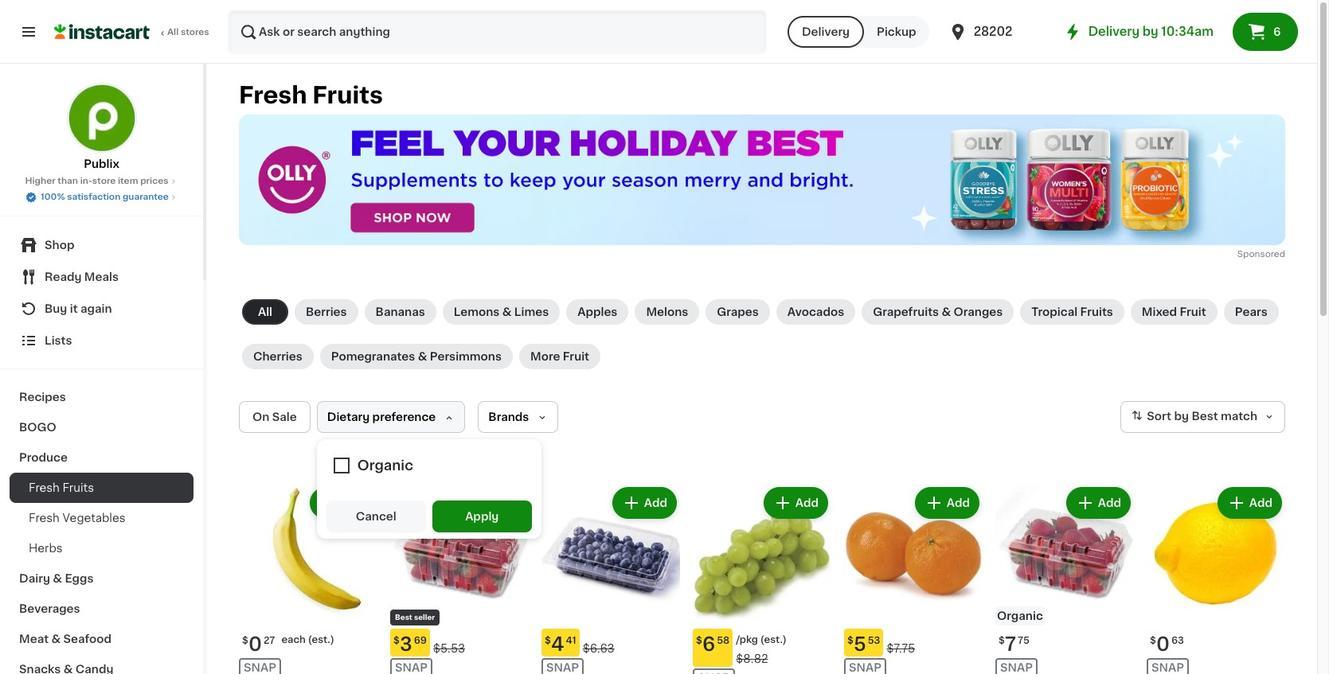 Task type: vqa. For each thing, say whether or not it's contained in the screenshot.
Snacks & Candy link
no



Task type: locate. For each thing, give the bounding box(es) containing it.
add
[[341, 498, 365, 509], [493, 498, 516, 509], [644, 498, 667, 509], [795, 498, 819, 509], [947, 498, 970, 509], [1098, 498, 1121, 509], [1249, 498, 1273, 509]]

eggs
[[65, 573, 94, 584]]

best inside field
[[1192, 411, 1218, 422]]

2 add from the left
[[493, 498, 516, 509]]

fruit right the more
[[563, 351, 589, 363]]

1 horizontal spatial fruits
[[312, 84, 383, 107]]

0 vertical spatial by
[[1142, 25, 1158, 37]]

(est.) inside $0.27 each (estimated) element
[[308, 636, 334, 645]]

3 snap from the left
[[546, 663, 579, 674]]

& left limes
[[502, 307, 512, 318]]

0 for $ 0 27
[[248, 636, 262, 654]]

$3.69 original price: $5.53 element
[[390, 629, 529, 657]]

$ left 53
[[847, 636, 854, 646]]

snap down $ 5 53
[[849, 663, 882, 674]]

all left "stores"
[[167, 28, 179, 37]]

snap for 4
[[546, 663, 579, 674]]

(est.) right "each" on the left bottom of the page
[[308, 636, 334, 645]]

produce link
[[10, 443, 194, 473]]

4 $ from the left
[[696, 636, 702, 646]]

snap down $ 4 41
[[546, 663, 579, 674]]

by right sort
[[1174, 411, 1189, 422]]

0 horizontal spatial fresh fruits
[[29, 483, 94, 494]]

avocados
[[787, 307, 844, 318]]

1 vertical spatial all
[[258, 307, 272, 318]]

1 add from the left
[[341, 498, 365, 509]]

3 $ from the left
[[545, 636, 551, 646]]

1 horizontal spatial best
[[1192, 411, 1218, 422]]

$6.63
[[583, 644, 615, 655]]

snap down $ 3 69
[[395, 663, 428, 674]]

delivery inside button
[[802, 26, 850, 37]]

0 vertical spatial fruits
[[312, 84, 383, 107]]

spo
[[1237, 250, 1255, 259]]

by
[[1142, 25, 1158, 37], [1174, 411, 1189, 422]]

$6.58 per package (estimated) original price: $8.82 element
[[693, 629, 831, 668]]

snap down $ 7 75
[[1000, 663, 1033, 674]]

product group containing 5
[[844, 484, 983, 674]]

fruits inside tropical fruits link
[[1080, 307, 1113, 318]]

0 horizontal spatial by
[[1142, 25, 1158, 37]]

fresh fruits
[[239, 84, 383, 107], [29, 483, 94, 494]]

0 horizontal spatial delivery
[[802, 26, 850, 37]]

$
[[242, 636, 248, 646], [393, 636, 400, 646], [545, 636, 551, 646], [696, 636, 702, 646], [847, 636, 854, 646], [999, 636, 1005, 646], [1150, 636, 1156, 646]]

fruit right the mixed on the top of the page
[[1180, 307, 1206, 318]]

/pkg
[[736, 636, 758, 645]]

by inside field
[[1174, 411, 1189, 422]]

$ inside $ 3 69
[[393, 636, 400, 646]]

all
[[167, 28, 179, 37], [258, 307, 272, 318]]

5 product group from the left
[[844, 484, 983, 674]]

0 vertical spatial all
[[167, 28, 179, 37]]

& for pomegranates
[[418, 351, 427, 363]]

2 vertical spatial fresh
[[29, 513, 60, 524]]

4 add from the left
[[795, 498, 819, 509]]

add for 0
[[341, 498, 365, 509]]

$ left 75
[[999, 636, 1005, 646]]

fresh fruits link
[[10, 473, 194, 503]]

meat
[[19, 634, 49, 645]]

$ inside $ 0 63
[[1150, 636, 1156, 646]]

meat & seafood link
[[10, 624, 194, 655]]

5 snap from the left
[[1000, 663, 1033, 674]]

by for delivery
[[1142, 25, 1158, 37]]

product group containing 6
[[693, 484, 831, 674]]

(est.)
[[308, 636, 334, 645], [760, 636, 787, 645]]

best
[[1192, 411, 1218, 422], [395, 614, 412, 621]]

6
[[1273, 26, 1281, 37], [702, 636, 715, 654]]

$ left 63 on the right bottom of the page
[[1150, 636, 1156, 646]]

& left persimmons
[[418, 351, 427, 363]]

2 product group from the left
[[390, 484, 529, 674]]

$ inside $ 5 53
[[847, 636, 854, 646]]

meat & seafood
[[19, 634, 111, 645]]

snap
[[244, 663, 276, 674], [395, 663, 428, 674], [546, 663, 579, 674], [849, 663, 882, 674], [1000, 663, 1033, 674], [1151, 663, 1184, 674]]

melons
[[646, 307, 688, 318]]

0 horizontal spatial 0
[[248, 636, 262, 654]]

0 left 27
[[248, 636, 262, 654]]

2 (est.) from the left
[[760, 636, 787, 645]]

melons link
[[635, 300, 699, 325]]

0 horizontal spatial 6
[[702, 636, 715, 654]]

63
[[1171, 636, 1184, 646]]

$ inside $ 0 27
[[242, 636, 248, 646]]

1 vertical spatial best
[[395, 614, 412, 621]]

$ for $ 4 41
[[545, 636, 551, 646]]

0 vertical spatial fresh
[[239, 84, 307, 107]]

1 vertical spatial fruit
[[563, 351, 589, 363]]

pomegranates & persimmons
[[331, 351, 502, 363]]

$ left 27
[[242, 636, 248, 646]]

(est.) inside $6.58 per package (estimated) original price: $8.82 element
[[760, 636, 787, 645]]

fresh for fresh fruits link
[[29, 483, 60, 494]]

0 vertical spatial fruit
[[1180, 307, 1206, 318]]

& for meat
[[51, 634, 61, 645]]

$7.75
[[887, 644, 915, 655]]

product group containing 4
[[541, 484, 680, 674]]

higher than in-store item prices link
[[25, 175, 178, 188]]

$ inside $ 6 58
[[696, 636, 702, 646]]

5 add from the left
[[947, 498, 970, 509]]

5 $ from the left
[[847, 636, 854, 646]]

1 vertical spatial fruits
[[1080, 307, 1113, 318]]

fresh vegetables
[[29, 513, 125, 524]]

mixed fruit
[[1142, 307, 1206, 318]]

2 snap from the left
[[395, 663, 428, 674]]

1 (est.) from the left
[[308, 636, 334, 645]]

5
[[854, 636, 866, 654]]

5 add button from the left
[[916, 489, 978, 518]]

snap down $ 0 63
[[1151, 663, 1184, 674]]

$ 5 53
[[847, 636, 880, 654]]

1 horizontal spatial fruit
[[1180, 307, 1206, 318]]

27
[[264, 636, 275, 646]]

pomegranates & persimmons link
[[320, 344, 513, 370]]

• sponsored: olly gummy bottles image
[[239, 115, 1285, 245]]

2 horizontal spatial fruits
[[1080, 307, 1113, 318]]

0 vertical spatial fresh fruits
[[239, 84, 383, 107]]

add button for 3
[[462, 489, 524, 518]]

4 snap from the left
[[849, 663, 882, 674]]

lists link
[[10, 325, 194, 357]]

0 vertical spatial 6
[[1273, 26, 1281, 37]]

vegetables
[[62, 513, 125, 524]]

add button for 6
[[765, 489, 827, 518]]

$ inside $ 4 41
[[545, 636, 551, 646]]

& left oranges
[[942, 307, 951, 318]]

2 $ from the left
[[393, 636, 400, 646]]

4
[[551, 636, 564, 654]]

1 snap from the left
[[244, 663, 276, 674]]

1 horizontal spatial (est.)
[[760, 636, 787, 645]]

grapes
[[717, 307, 759, 318]]

(est.) right /pkg
[[760, 636, 787, 645]]

recipes
[[19, 392, 66, 403]]

3 add button from the left
[[614, 489, 675, 518]]

best match
[[1192, 411, 1257, 422]]

preference
[[372, 412, 436, 423]]

& right meat
[[51, 634, 61, 645]]

0 horizontal spatial all
[[167, 28, 179, 37]]

10:34am
[[1161, 25, 1214, 37]]

1 vertical spatial 6
[[702, 636, 715, 654]]

berries
[[306, 307, 347, 318]]

by left 10:34am at the top
[[1142, 25, 1158, 37]]

6 $ from the left
[[999, 636, 1005, 646]]

0 horizontal spatial fruits
[[62, 483, 94, 494]]

Search field
[[229, 11, 765, 53]]

28202 button
[[948, 10, 1044, 54]]

add button for 4
[[614, 489, 675, 518]]

buy it again link
[[10, 293, 194, 325]]

fruit
[[1180, 307, 1206, 318], [563, 351, 589, 363]]

4 product group from the left
[[693, 484, 831, 674]]

ready
[[45, 272, 82, 283]]

100% satisfaction guarantee
[[41, 193, 169, 201]]

publix
[[84, 158, 119, 170]]

1 horizontal spatial delivery
[[1088, 25, 1140, 37]]

1 vertical spatial fresh fruits
[[29, 483, 94, 494]]

0 vertical spatial best
[[1192, 411, 1218, 422]]

pomegranates
[[331, 351, 415, 363]]

fruit for more fruit
[[563, 351, 589, 363]]

buy
[[45, 303, 67, 315]]

delivery left pickup button
[[802, 26, 850, 37]]

2 vertical spatial fruits
[[62, 483, 94, 494]]

4 add button from the left
[[765, 489, 827, 518]]

1 horizontal spatial 0
[[1156, 636, 1170, 654]]

3 add from the left
[[644, 498, 667, 509]]

&
[[502, 307, 512, 318], [942, 307, 951, 318], [418, 351, 427, 363], [53, 573, 62, 584], [51, 634, 61, 645]]

1 vertical spatial by
[[1174, 411, 1189, 422]]

than
[[58, 177, 78, 186]]

delivery by 10:34am link
[[1063, 22, 1214, 41]]

dairy
[[19, 573, 50, 584]]

6 inside button
[[1273, 26, 1281, 37]]

7 $ from the left
[[1150, 636, 1156, 646]]

bananas
[[376, 307, 425, 318]]

2 0 from the left
[[1156, 636, 1170, 654]]

fruit for mixed fruit
[[1180, 307, 1206, 318]]

by for sort
[[1174, 411, 1189, 422]]

0 left 63 on the right bottom of the page
[[1156, 636, 1170, 654]]

dairy & eggs
[[19, 573, 94, 584]]

brands button
[[478, 402, 558, 433]]

seller
[[414, 614, 435, 621]]

1 $ from the left
[[242, 636, 248, 646]]

2 add button from the left
[[462, 489, 524, 518]]

all for all stores
[[167, 28, 179, 37]]

product group
[[239, 484, 377, 674], [390, 484, 529, 674], [541, 484, 680, 674], [693, 484, 831, 674], [844, 484, 983, 674], [995, 484, 1134, 674], [1147, 484, 1285, 674]]

$ for $ 0 27
[[242, 636, 248, 646]]

best left seller
[[395, 614, 412, 621]]

$8.82
[[736, 654, 768, 665]]

6 product group from the left
[[995, 484, 1134, 674]]

1 horizontal spatial fresh fruits
[[239, 84, 383, 107]]

1 horizontal spatial all
[[258, 307, 272, 318]]

$ 6 58
[[696, 636, 730, 654]]

1 horizontal spatial by
[[1174, 411, 1189, 422]]

1 add button from the left
[[311, 489, 373, 518]]

$ left 58
[[696, 636, 702, 646]]

1 vertical spatial fresh
[[29, 483, 60, 494]]

snap down $ 0 27
[[244, 663, 276, 674]]

shop
[[45, 240, 74, 251]]

cherries link
[[242, 344, 314, 370]]

0 horizontal spatial (est.)
[[308, 636, 334, 645]]

satisfaction
[[67, 193, 120, 201]]

fresh for the fresh vegetables link
[[29, 513, 60, 524]]

add button for 0
[[311, 489, 373, 518]]

(est.) for 0
[[308, 636, 334, 645]]

beverages
[[19, 604, 80, 615]]

0 horizontal spatial best
[[395, 614, 412, 621]]

apply
[[465, 511, 499, 523]]

1 0 from the left
[[248, 636, 262, 654]]

delivery for delivery
[[802, 26, 850, 37]]

3 product group from the left
[[541, 484, 680, 674]]

$ inside $ 7 75
[[999, 636, 1005, 646]]

fruits
[[312, 84, 383, 107], [1080, 307, 1113, 318], [62, 483, 94, 494]]

0 horizontal spatial fruit
[[563, 351, 589, 363]]

all link
[[242, 300, 288, 325]]

7 product group from the left
[[1147, 484, 1285, 674]]

store
[[92, 177, 116, 186]]

58
[[717, 636, 730, 646]]

delivery left 10:34am at the top
[[1088, 25, 1140, 37]]

best left match
[[1192, 411, 1218, 422]]

$ 4 41
[[545, 636, 576, 654]]

publix logo image
[[66, 83, 137, 153]]

pickup
[[877, 26, 916, 37]]

$ left 41 on the bottom left
[[545, 636, 551, 646]]

all up "cherries" in the bottom of the page
[[258, 307, 272, 318]]

lemons
[[454, 307, 500, 318]]

1 horizontal spatial 6
[[1273, 26, 1281, 37]]

sort by
[[1147, 411, 1189, 422]]

1 product group from the left
[[239, 484, 377, 674]]

$ left the 69
[[393, 636, 400, 646]]

& inside 'link'
[[51, 634, 61, 645]]

bogo
[[19, 422, 56, 433]]

& left eggs at the left bottom of the page
[[53, 573, 62, 584]]

None search field
[[228, 10, 767, 54]]



Task type: describe. For each thing, give the bounding box(es) containing it.
best for best match
[[1192, 411, 1218, 422]]

& for dairy
[[53, 573, 62, 584]]

dairy & eggs link
[[10, 564, 194, 594]]

beverages link
[[10, 594, 194, 624]]

product group containing 3
[[390, 484, 529, 674]]

$ for $ 3 69
[[393, 636, 400, 646]]

fresh fruits inside fresh fruits link
[[29, 483, 94, 494]]

grapefruits
[[873, 307, 939, 318]]

shop link
[[10, 229, 194, 261]]

$5.53 original price: $7.75 element
[[844, 629, 983, 657]]

best seller
[[395, 614, 435, 621]]

stores
[[181, 28, 209, 37]]

add for 6
[[795, 498, 819, 509]]

$5.53
[[433, 644, 465, 655]]

0 for $ 0 63
[[1156, 636, 1170, 654]]

all stores
[[167, 28, 209, 37]]

$ for $ 7 75
[[999, 636, 1005, 646]]

cancel button
[[326, 501, 426, 533]]

prices
[[140, 177, 168, 186]]

pears
[[1235, 307, 1267, 318]]

Best match Sort by field
[[1121, 402, 1285, 433]]

product group containing 7
[[995, 484, 1134, 674]]

fruits inside fresh fruits link
[[62, 483, 94, 494]]

6 add button from the left
[[1068, 489, 1129, 518]]

grapefruits & oranges link
[[862, 300, 1014, 325]]

instacart logo image
[[54, 22, 150, 41]]

$4.41 original price: $6.63 element
[[541, 629, 680, 657]]

add for 3
[[493, 498, 516, 509]]

delivery for delivery by 10:34am
[[1088, 25, 1140, 37]]

tropical fruits
[[1031, 307, 1113, 318]]

avocados link
[[776, 300, 855, 325]]

7 add from the left
[[1249, 498, 1273, 509]]

(est.) for 6
[[760, 636, 787, 645]]

$ for $ 0 63
[[1150, 636, 1156, 646]]

organic
[[997, 611, 1043, 622]]

all stores link
[[54, 10, 210, 54]]

brands
[[488, 412, 529, 423]]

snap for 3
[[395, 663, 428, 674]]

6 add from the left
[[1098, 498, 1121, 509]]

add for 4
[[644, 498, 667, 509]]

apples link
[[566, 300, 629, 325]]

dietary preference button
[[317, 402, 465, 433]]

dietary
[[327, 412, 370, 423]]

tropical fruits link
[[1020, 300, 1124, 325]]

mixed
[[1142, 307, 1177, 318]]

item
[[118, 177, 138, 186]]

add for 5
[[947, 498, 970, 509]]

$ 7 75
[[999, 636, 1030, 654]]

tropical
[[1031, 307, 1078, 318]]

ready meals link
[[10, 261, 194, 293]]

apply button
[[432, 501, 532, 533]]

on sale
[[252, 412, 297, 423]]

grapefruits & oranges
[[873, 307, 1003, 318]]

grapes link
[[706, 300, 770, 325]]

all for all
[[258, 307, 272, 318]]

& for grapefruits
[[942, 307, 951, 318]]

41
[[566, 636, 576, 646]]

$ for $ 5 53
[[847, 636, 854, 646]]

& for lemons
[[502, 307, 512, 318]]

cancel
[[356, 511, 396, 523]]

fresh vegetables link
[[10, 503, 194, 534]]

each
[[281, 636, 306, 645]]

6 snap from the left
[[1151, 663, 1184, 674]]

6 button
[[1233, 13, 1298, 51]]

7
[[1005, 636, 1016, 654]]

/pkg (est.)
[[736, 636, 787, 645]]

3
[[400, 636, 412, 654]]

higher than in-store item prices
[[25, 177, 168, 186]]

snap for 0
[[244, 663, 276, 674]]

higher
[[25, 177, 55, 186]]

service type group
[[788, 16, 929, 48]]

28202
[[974, 25, 1012, 37]]

69
[[414, 636, 427, 646]]

bogo link
[[10, 412, 194, 443]]

75
[[1018, 636, 1030, 646]]

ready meals button
[[10, 261, 194, 293]]

berries link
[[295, 300, 358, 325]]

seafood
[[63, 634, 111, 645]]

mixed fruit link
[[1131, 300, 1217, 325]]

snap for 5
[[849, 663, 882, 674]]

lemons & limes link
[[443, 300, 560, 325]]

53
[[868, 636, 880, 646]]

limes
[[514, 307, 549, 318]]

lemons & limes
[[454, 307, 549, 318]]

dietary preference
[[327, 412, 436, 423]]

publix link
[[66, 83, 137, 172]]

bananas link
[[364, 300, 436, 325]]

100% satisfaction guarantee button
[[25, 188, 178, 204]]

again
[[80, 303, 112, 315]]

sort
[[1147, 411, 1171, 422]]

add button for 5
[[916, 489, 978, 518]]

delivery by 10:34am
[[1088, 25, 1214, 37]]

on sale button
[[239, 402, 310, 433]]

each (est.)
[[281, 636, 334, 645]]

match
[[1221, 411, 1257, 422]]

$ 0 27
[[242, 636, 275, 654]]

best for best seller
[[395, 614, 412, 621]]

more
[[530, 351, 560, 363]]

herbs
[[29, 543, 63, 554]]

pears link
[[1224, 300, 1279, 325]]

7 add button from the left
[[1219, 489, 1280, 518]]

herbs link
[[10, 534, 194, 564]]

pickup button
[[864, 16, 929, 48]]

$ for $ 6 58
[[696, 636, 702, 646]]

delivery button
[[788, 16, 864, 48]]

$ 0 63
[[1150, 636, 1184, 654]]

$0.27 each (estimated) element
[[239, 629, 377, 657]]

persimmons
[[430, 351, 502, 363]]

sale
[[272, 412, 297, 423]]



